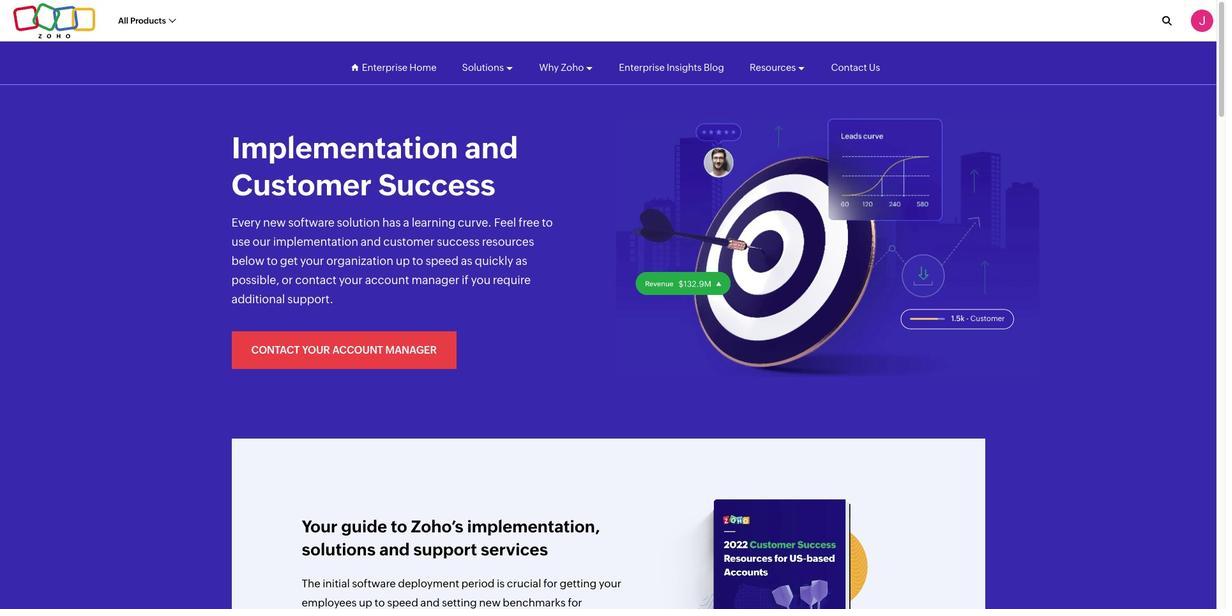 Task type: locate. For each thing, give the bounding box(es) containing it.
quickly
[[475, 254, 514, 267]]

to
[[542, 216, 553, 229], [267, 254, 278, 267], [412, 254, 423, 267], [391, 517, 407, 536], [375, 596, 385, 609]]

software
[[288, 216, 335, 229], [352, 577, 396, 590]]

enterprise
[[362, 62, 408, 73], [619, 62, 665, 73]]

zoho
[[561, 62, 584, 73]]

getting
[[560, 577, 597, 590]]

require
[[493, 273, 531, 287]]

0 horizontal spatial your
[[300, 254, 324, 267]]

insights
[[667, 62, 702, 73]]

contact us
[[831, 62, 880, 73]]

software up implementation
[[288, 216, 335, 229]]

0 horizontal spatial new
[[263, 216, 286, 229]]

as up if
[[461, 254, 473, 267]]

implementation,
[[467, 517, 600, 536]]

solutions
[[302, 540, 376, 559]]

crucial
[[507, 577, 541, 590]]

to right employees
[[375, 596, 385, 609]]

enterprise left home
[[362, 62, 408, 73]]

enterprise for enterprise home
[[362, 62, 408, 73]]

as
[[461, 254, 473, 267], [516, 254, 527, 267]]

1 horizontal spatial your
[[339, 273, 363, 287]]

to left get in the left of the page
[[267, 254, 278, 267]]

and
[[465, 131, 518, 165], [361, 235, 381, 248], [379, 540, 410, 559], [421, 596, 440, 609]]

new down the is
[[479, 596, 501, 609]]

guide image image
[[632, 497, 915, 609]]

software right initial
[[352, 577, 396, 590]]

speed inside the initial software deployment period is crucial for getting your employees up to speed and setting new benchmarks fo
[[387, 596, 418, 609]]

1 horizontal spatial software
[[352, 577, 396, 590]]

enterprise insights blog
[[619, 62, 724, 73]]

contact
[[251, 344, 300, 356]]

new inside 'every new software solution has a learning curve. feel free to use our implementation and customer success resources below to get your organization up to speed as quickly as possible, or contact your account manager if you require additional support.'
[[263, 216, 286, 229]]

account
[[365, 273, 409, 287]]

0 horizontal spatial speed
[[387, 596, 418, 609]]

speed up manager
[[426, 254, 459, 267]]

0 horizontal spatial software
[[288, 216, 335, 229]]

1 horizontal spatial new
[[479, 596, 501, 609]]

your
[[300, 254, 324, 267], [339, 273, 363, 287], [599, 577, 622, 590]]

1 as from the left
[[461, 254, 473, 267]]

deployment
[[398, 577, 459, 590]]

initial
[[323, 577, 350, 590]]

1 horizontal spatial speed
[[426, 254, 459, 267]]

1 horizontal spatial up
[[396, 254, 410, 267]]

contact your account manager link
[[232, 331, 457, 369]]

customer
[[383, 235, 435, 248]]

0 horizontal spatial up
[[359, 596, 372, 609]]

your inside the initial software deployment period is crucial for getting your employees up to speed and setting new benchmarks fo
[[599, 577, 622, 590]]

software for to
[[352, 577, 396, 590]]

home
[[410, 62, 437, 73]]

as up 'require'
[[516, 254, 527, 267]]

up
[[396, 254, 410, 267], [359, 596, 372, 609]]

speed down deployment
[[387, 596, 418, 609]]

free
[[519, 216, 540, 229]]

contact your account manager
[[251, 344, 437, 356]]

0 horizontal spatial as
[[461, 254, 473, 267]]

the initial software deployment period is crucial for getting your employees up to speed and setting new benchmarks fo
[[302, 577, 622, 609]]

up right employees
[[359, 596, 372, 609]]

2 enterprise from the left
[[619, 62, 665, 73]]

to right guide
[[391, 517, 407, 536]]

enterprise insights blog link
[[619, 50, 724, 85]]

software inside the initial software deployment period is crucial for getting your employees up to speed and setting new benchmarks fo
[[352, 577, 396, 590]]

feel
[[494, 216, 516, 229]]

0 vertical spatial software
[[288, 216, 335, 229]]

period
[[462, 577, 495, 590]]

0 vertical spatial speed
[[426, 254, 459, 267]]

software inside 'every new software solution has a learning curve. feel free to use our implementation and customer success resources below to get your organization up to speed as quickly as possible, or contact your account manager if you require additional support.'
[[288, 216, 335, 229]]

new
[[263, 216, 286, 229], [479, 596, 501, 609]]

1 vertical spatial speed
[[387, 596, 418, 609]]

1 vertical spatial new
[[479, 596, 501, 609]]

your right 'getting'
[[599, 577, 622, 590]]

1 horizontal spatial enterprise
[[619, 62, 665, 73]]

1 horizontal spatial as
[[516, 254, 527, 267]]

customer
[[232, 168, 372, 202]]

to right free
[[542, 216, 553, 229]]

1 vertical spatial up
[[359, 596, 372, 609]]

guide
[[341, 517, 387, 536]]

up down customer at the left top of the page
[[396, 254, 410, 267]]

0 horizontal spatial enterprise
[[362, 62, 408, 73]]

james peterson image
[[1191, 10, 1214, 32]]

for
[[544, 577, 558, 590]]

implementation and customer success
[[232, 131, 518, 202]]

customer success image
[[616, 117, 1040, 377]]

2 horizontal spatial your
[[599, 577, 622, 590]]

manager
[[412, 273, 460, 287]]

speed
[[426, 254, 459, 267], [387, 596, 418, 609]]

your down organization
[[339, 273, 363, 287]]

1 vertical spatial your
[[339, 273, 363, 287]]

if
[[462, 273, 469, 287]]

your down implementation
[[300, 254, 324, 267]]

0 vertical spatial up
[[396, 254, 410, 267]]

is
[[497, 577, 505, 590]]

enterprise left 'insights'
[[619, 62, 665, 73]]

all
[[118, 16, 128, 25]]

2 vertical spatial your
[[599, 577, 622, 590]]

1 vertical spatial software
[[352, 577, 396, 590]]

new inside the initial software deployment period is crucial for getting your employees up to speed and setting new benchmarks fo
[[479, 596, 501, 609]]

new up our
[[263, 216, 286, 229]]

1 enterprise from the left
[[362, 62, 408, 73]]

0 vertical spatial new
[[263, 216, 286, 229]]

0 vertical spatial your
[[300, 254, 324, 267]]

below
[[232, 254, 264, 267]]

learning
[[412, 216, 456, 229]]



Task type: describe. For each thing, give the bounding box(es) containing it.
account
[[332, 344, 383, 356]]

2 as from the left
[[516, 254, 527, 267]]

and inside 'every new software solution has a learning curve. feel free to use our implementation and customer success resources below to get your organization up to speed as quickly as possible, or contact your account manager if you require additional support.'
[[361, 235, 381, 248]]

why zoho
[[539, 62, 584, 73]]

resources
[[482, 235, 534, 248]]

zoho's
[[411, 517, 464, 536]]

us
[[869, 62, 880, 73]]

and inside your guide to zoho's implementation, solutions and support services
[[379, 540, 410, 559]]

all products link
[[118, 9, 176, 33]]

manager
[[386, 344, 437, 356]]

organization
[[326, 254, 394, 267]]

possible,
[[232, 273, 279, 287]]

up inside the initial software deployment period is crucial for getting your employees up to speed and setting new benchmarks fo
[[359, 596, 372, 609]]

your
[[302, 517, 338, 536]]

our
[[253, 235, 271, 248]]

get
[[280, 254, 298, 267]]

additional
[[232, 292, 285, 306]]

every new software solution has a learning curve. feel free to use our implementation and customer success resources below to get your organization up to speed as quickly as possible, or contact your account manager if you require additional support.
[[232, 216, 553, 306]]

a
[[403, 216, 409, 229]]

and inside the implementation and customer success
[[465, 131, 518, 165]]

your guide to zoho's implementation, solutions and support services
[[302, 517, 600, 559]]

and inside the initial software deployment period is crucial for getting your employees up to speed and setting new benchmarks fo
[[421, 596, 440, 609]]

contact
[[295, 273, 337, 287]]

support.
[[287, 292, 333, 306]]

implementation
[[232, 131, 458, 165]]

the
[[302, 577, 321, 590]]

contact us link
[[831, 50, 880, 85]]

benchmarks
[[503, 596, 566, 609]]

to down customer at the left top of the page
[[412, 254, 423, 267]]

enterprise home link
[[362, 50, 437, 85]]

has
[[382, 216, 401, 229]]

blog
[[704, 62, 724, 73]]

curve.
[[458, 216, 492, 229]]

use
[[232, 235, 250, 248]]

speed inside 'every new software solution has a learning curve. feel free to use our implementation and customer success resources below to get your organization up to speed as quickly as possible, or contact your account manager if you require additional support.'
[[426, 254, 459, 267]]

every
[[232, 216, 261, 229]]

up inside 'every new software solution has a learning curve. feel free to use our implementation and customer success resources below to get your organization up to speed as quickly as possible, or contact your account manager if you require additional support.'
[[396, 254, 410, 267]]

solutions
[[462, 62, 504, 73]]

all products
[[118, 16, 166, 25]]

success
[[378, 168, 496, 202]]

why
[[539, 62, 559, 73]]

enterprise home
[[362, 62, 437, 73]]

software for customer
[[288, 216, 335, 229]]

your
[[302, 344, 330, 356]]

you
[[471, 273, 491, 287]]

implementation
[[273, 235, 358, 248]]

employees
[[302, 596, 357, 609]]

resources
[[750, 62, 796, 73]]

solution
[[337, 216, 380, 229]]

enterprise for enterprise insights blog
[[619, 62, 665, 73]]

or
[[282, 273, 293, 287]]

setting
[[442, 596, 477, 609]]

to inside the initial software deployment period is crucial for getting your employees up to speed and setting new benchmarks fo
[[375, 596, 385, 609]]

to inside your guide to zoho's implementation, solutions and support services
[[391, 517, 407, 536]]

support
[[413, 540, 477, 559]]

success
[[437, 235, 480, 248]]

products
[[130, 16, 166, 25]]

services
[[481, 540, 548, 559]]

contact
[[831, 62, 867, 73]]



Task type: vqa. For each thing, say whether or not it's contained in the screenshot.
'plus' to the middle
no



